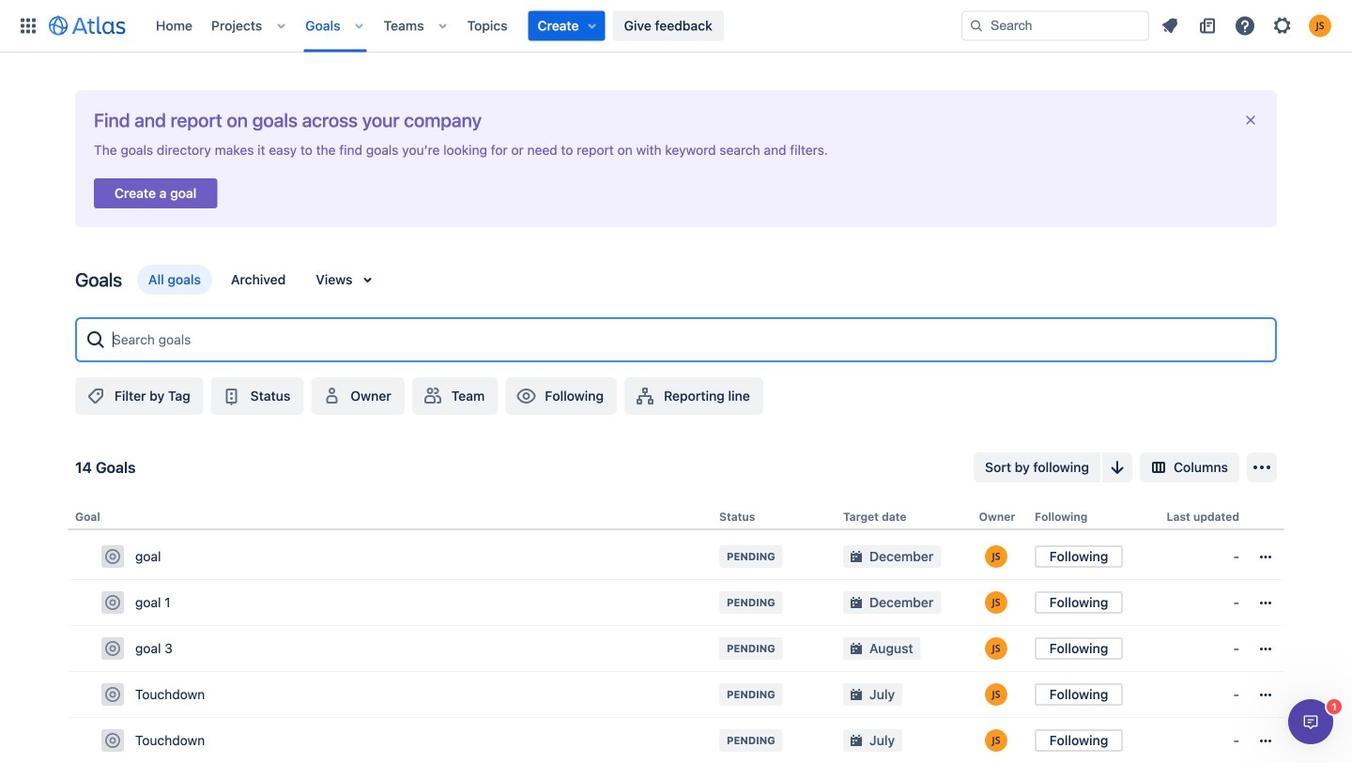 Task type: vqa. For each thing, say whether or not it's contained in the screenshot.
Following "ICON"
yes



Task type: locate. For each thing, give the bounding box(es) containing it.
Search goals field
[[107, 323, 1268, 357]]

None search field
[[962, 11, 1149, 41]]

reverse sort order image
[[1106, 456, 1129, 479]]

0 vertical spatial touchdown image
[[105, 688, 120, 703]]

goal 3 image
[[105, 642, 120, 657]]

switch to... image
[[17, 15, 39, 37]]

following image
[[515, 385, 537, 408]]

banner
[[0, 0, 1352, 53]]

search goals image
[[85, 329, 107, 351]]

settings image
[[1272, 15, 1294, 37]]

top element
[[11, 0, 962, 52]]

search image
[[969, 18, 984, 33]]

touchdown image
[[105, 688, 120, 703], [105, 734, 120, 749]]

goal image
[[105, 549, 120, 565]]

2 touchdown image from the top
[[105, 734, 120, 749]]

help image
[[1234, 15, 1257, 37]]

status image
[[220, 385, 243, 408]]

1 vertical spatial touchdown image
[[105, 734, 120, 749]]



Task type: describe. For each thing, give the bounding box(es) containing it.
close banner image
[[1243, 113, 1258, 128]]

notifications image
[[1159, 15, 1181, 37]]

Search field
[[962, 11, 1149, 41]]

account image
[[1309, 15, 1332, 37]]

goal 1 image
[[105, 595, 120, 611]]

1 touchdown image from the top
[[105, 688, 120, 703]]

more icon image
[[1255, 730, 1277, 752]]

label image
[[85, 385, 107, 408]]



